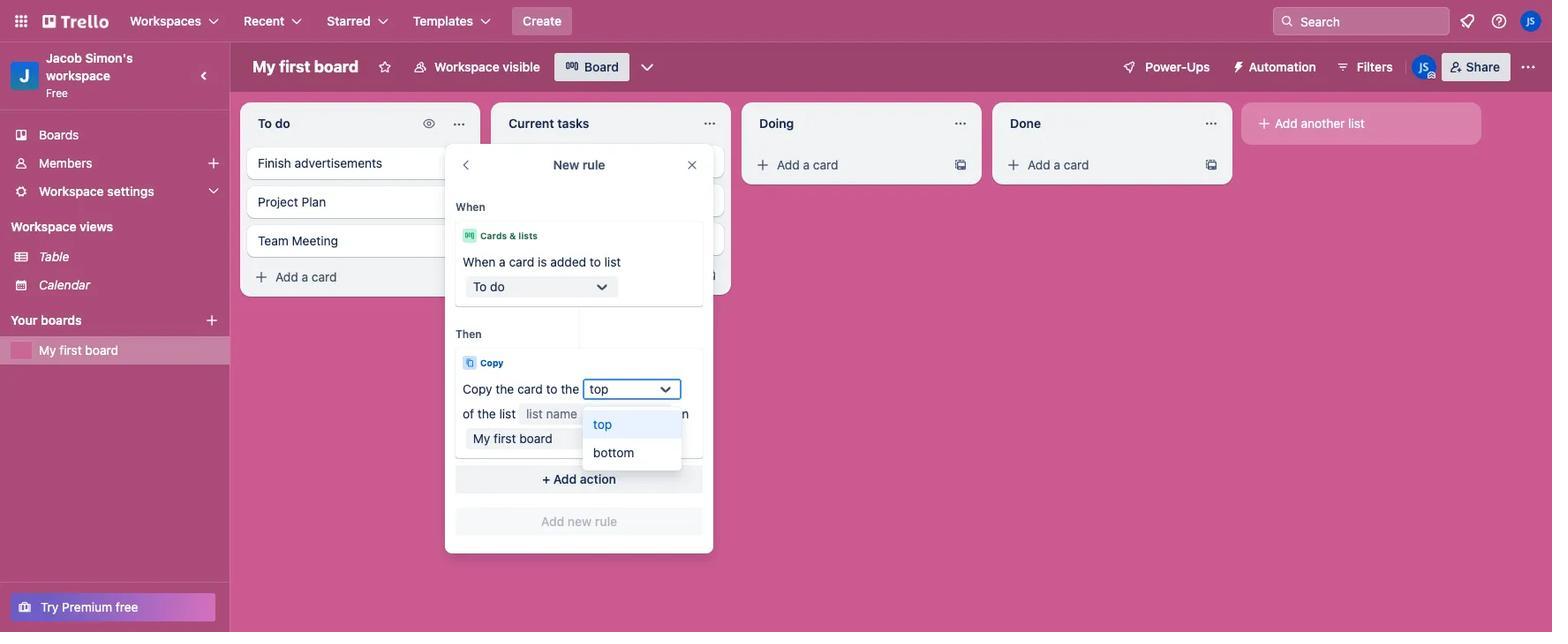 Task type: locate. For each thing, give the bounding box(es) containing it.
2 vertical spatial my
[[473, 431, 490, 446]]

0 horizontal spatial finish advertisements link
[[247, 147, 473, 179]]

power-ups
[[1146, 59, 1210, 74]]

0 horizontal spatial my
[[39, 343, 56, 358]]

Search field
[[1295, 8, 1449, 34]]

list right another
[[1349, 116, 1365, 131]]

1 vertical spatial to
[[546, 382, 558, 397]]

2 vertical spatial board
[[520, 431, 553, 446]]

1 horizontal spatial meeting
[[543, 231, 589, 246]]

team meeting link for current tasks text box's create from template… image
[[498, 223, 724, 255]]

2 vertical spatial workspace
[[11, 219, 76, 234]]

add
[[1275, 116, 1298, 131], [777, 157, 800, 172], [1028, 157, 1051, 172], [526, 268, 549, 283], [276, 269, 298, 284], [554, 472, 577, 487], [541, 514, 565, 529]]

first down of the list
[[494, 431, 516, 446]]

Current tasks text field
[[498, 110, 692, 138]]

team
[[509, 231, 539, 246], [258, 233, 289, 248]]

1 horizontal spatial finish advertisements
[[509, 154, 633, 169]]

recent button
[[233, 7, 313, 35]]

1 horizontal spatial to
[[590, 254, 601, 269]]

to
[[590, 254, 601, 269], [546, 382, 558, 397]]

jacob simon (jacobsimon16) image
[[1521, 11, 1542, 32], [1412, 55, 1437, 79]]

finish advertisements link for "to do" text box
[[247, 147, 473, 179]]

1 vertical spatial my first board
[[39, 343, 118, 358]]

team meeting down project plan
[[258, 233, 338, 248]]

workspace down members
[[39, 184, 104, 199]]

finish advertisements up 'plan'
[[258, 155, 382, 170]]

a right is
[[552, 268, 559, 283]]

finish left new
[[509, 154, 542, 169]]

board down list name
[[520, 431, 553, 446]]

create from template… image for current tasks text box
[[703, 268, 717, 283]]

+
[[542, 472, 550, 487]]

meeting up added
[[543, 231, 589, 246]]

my first board down of the list
[[473, 431, 553, 446]]

rule
[[583, 157, 605, 172], [595, 514, 618, 529]]

advertisements down "to do" text box
[[295, 155, 382, 170]]

to up list name
[[546, 382, 558, 397]]

1 horizontal spatial board
[[314, 57, 359, 76]]

copy
[[480, 358, 504, 368], [463, 382, 492, 397]]

boards link
[[0, 121, 230, 149]]

jacob simon (jacobsimon16) image right the filters
[[1412, 55, 1437, 79]]

copy for copy the card to the
[[463, 382, 492, 397]]

sm image left add another list
[[1256, 115, 1274, 132]]

1 vertical spatial jacob simon (jacobsimon16) image
[[1412, 55, 1437, 79]]

meeting for "to do" text box
[[292, 233, 338, 248]]

the
[[496, 382, 514, 397], [561, 382, 579, 397], [478, 406, 496, 421]]

search image
[[1281, 14, 1295, 28]]

add a card down 'plan'
[[276, 269, 337, 284]]

workspace inside button
[[435, 59, 500, 74]]

my down recent
[[253, 57, 276, 76]]

1 horizontal spatial my first board
[[253, 57, 359, 76]]

finish advertisements link down current tasks text box
[[498, 146, 724, 178]]

team down project
[[258, 233, 289, 248]]

card down 'plan'
[[312, 269, 337, 284]]

workspace
[[435, 59, 500, 74], [39, 184, 104, 199], [11, 219, 76, 234]]

new
[[553, 157, 580, 172]]

2 vertical spatial my first board
[[473, 431, 553, 446]]

team meeting
[[509, 231, 589, 246], [258, 233, 338, 248]]

1 horizontal spatial finish
[[509, 154, 542, 169]]

board inside text field
[[314, 57, 359, 76]]

0 horizontal spatial team meeting
[[258, 233, 338, 248]]

1 horizontal spatial finish advertisements link
[[498, 146, 724, 178]]

plan
[[302, 194, 326, 209]]

rule inside button
[[595, 514, 618, 529]]

add a card link down the done text box
[[1000, 153, 1198, 178]]

add a card link down lists
[[498, 263, 696, 288]]

project
[[258, 194, 298, 209]]

team meeting up is
[[509, 231, 589, 246]]

add left another
[[1275, 116, 1298, 131]]

1 horizontal spatial team
[[509, 231, 539, 246]]

when up cards in the top of the page
[[456, 200, 486, 214]]

+ add action
[[542, 472, 616, 487]]

rule right new
[[583, 157, 605, 172]]

try premium free
[[41, 600, 138, 615]]

my down of the list
[[473, 431, 490, 446]]

team meeting for sm image to the left of is
[[509, 231, 589, 246]]

free
[[46, 87, 68, 100]]

first down recent popup button
[[279, 57, 310, 76]]

0 vertical spatial workspace
[[435, 59, 500, 74]]

add new rule button
[[456, 508, 703, 536]]

when a card is added to list
[[463, 254, 621, 269]]

create from template… image for "to do" text box
[[452, 270, 466, 284]]

1 horizontal spatial my
[[253, 57, 276, 76]]

a up do
[[499, 254, 506, 269]]

0 vertical spatial board
[[314, 57, 359, 76]]

team meeting link down the 'new rule'
[[498, 223, 724, 255]]

add a card down lists
[[526, 268, 588, 283]]

add a card down doing text field
[[777, 157, 839, 172]]

my first board down "your boards with 1 items" element
[[39, 343, 118, 358]]

workspace down templates dropdown button
[[435, 59, 500, 74]]

workspace inside 'dropdown button'
[[39, 184, 104, 199]]

0 horizontal spatial first
[[59, 343, 82, 358]]

add a card for create from template… icon
[[777, 157, 839, 172]]

new rule
[[553, 157, 605, 172]]

add a card for current tasks text box's create from template… image
[[526, 268, 588, 283]]

0 vertical spatial when
[[456, 200, 486, 214]]

add a card for right create from template… image
[[1028, 157, 1090, 172]]

add down the done text box
[[1028, 157, 1051, 172]]

my inside text field
[[253, 57, 276, 76]]

add down project plan
[[276, 269, 298, 284]]

meeting down 'plan'
[[292, 233, 338, 248]]

the right of
[[478, 406, 496, 421]]

copy down then
[[480, 358, 504, 368]]

board
[[314, 57, 359, 76], [85, 343, 118, 358], [520, 431, 553, 446]]

action
[[580, 472, 616, 487]]

try
[[41, 600, 59, 615]]

0 vertical spatial copy
[[480, 358, 504, 368]]

jacob simon's workspace free
[[46, 50, 136, 100]]

when up to
[[463, 254, 496, 269]]

1 vertical spatial workspace
[[39, 184, 104, 199]]

name
[[546, 406, 578, 421]]

add a card down the done text box
[[1028, 157, 1090, 172]]

back to home image
[[42, 7, 109, 35]]

add right +
[[554, 472, 577, 487]]

sm image left is
[[503, 267, 521, 284]]

simon's
[[85, 50, 133, 65]]

2 vertical spatial first
[[494, 431, 516, 446]]

finish advertisements link
[[498, 146, 724, 178], [247, 147, 473, 179]]

0 horizontal spatial finish advertisements
[[258, 155, 382, 170]]

to right added
[[590, 254, 601, 269]]

2 horizontal spatial sm image
[[1225, 53, 1249, 78]]

1 vertical spatial when
[[463, 254, 496, 269]]

top
[[590, 382, 609, 397], [593, 417, 612, 432]]

advertisements
[[545, 154, 633, 169], [295, 155, 382, 170]]

your boards with 1 items element
[[11, 310, 178, 331]]

team meeting link for "to do" text box create from template… image
[[247, 225, 473, 257]]

2 horizontal spatial board
[[520, 431, 553, 446]]

of
[[463, 406, 474, 421]]

visible
[[503, 59, 540, 74]]

team for sm image to the left of is
[[509, 231, 539, 246]]

list left name
[[526, 406, 543, 421]]

1 vertical spatial board
[[85, 343, 118, 358]]

add a card
[[777, 157, 839, 172], [1028, 157, 1090, 172], [526, 268, 588, 283], [276, 269, 337, 284]]

card down doing text field
[[813, 157, 839, 172]]

workspace for workspace views
[[11, 219, 76, 234]]

add a card link
[[749, 153, 947, 178], [1000, 153, 1198, 178], [498, 263, 696, 288], [247, 265, 445, 290]]

add down doing text field
[[777, 157, 800, 172]]

my first board
[[253, 57, 359, 76], [39, 343, 118, 358], [473, 431, 553, 446]]

sm image
[[420, 115, 438, 132], [1256, 115, 1274, 132], [503, 267, 521, 284], [253, 268, 270, 286]]

0 horizontal spatial advertisements
[[295, 155, 382, 170]]

0 vertical spatial my first board
[[253, 57, 359, 76]]

board down "your boards with 1 items" element
[[85, 343, 118, 358]]

my
[[253, 57, 276, 76], [39, 343, 56, 358], [473, 431, 490, 446]]

new
[[568, 514, 592, 529]]

1 horizontal spatial first
[[279, 57, 310, 76]]

0 horizontal spatial finish
[[258, 155, 291, 170]]

the for list
[[478, 406, 496, 421]]

advertisements down current tasks text box
[[545, 154, 633, 169]]

team up the when a card is added to list
[[509, 231, 539, 246]]

1 horizontal spatial team meeting link
[[498, 223, 724, 255]]

my down your boards
[[39, 343, 56, 358]]

the up name
[[561, 382, 579, 397]]

jacob simon (jacobsimon16) image right open information menu image
[[1521, 11, 1542, 32]]

finish advertisements
[[509, 154, 633, 169], [258, 155, 382, 170]]

finish advertisements down current tasks text box
[[509, 154, 633, 169]]

lists
[[519, 231, 538, 241]]

0 horizontal spatial to
[[546, 382, 558, 397]]

first inside text field
[[279, 57, 310, 76]]

first down boards
[[59, 343, 82, 358]]

the up of the list
[[496, 382, 514, 397]]

1 vertical spatial copy
[[463, 382, 492, 397]]

calendar
[[39, 277, 90, 292]]

add a card link down project plan link
[[247, 265, 445, 290]]

members link
[[0, 149, 230, 178]]

finish advertisements for current tasks text box
[[509, 154, 633, 169]]

0 vertical spatial first
[[279, 57, 310, 76]]

1 vertical spatial rule
[[595, 514, 618, 529]]

add left the new on the left bottom
[[541, 514, 565, 529]]

automation button
[[1225, 53, 1327, 81]]

team meeting link
[[498, 223, 724, 255], [247, 225, 473, 257]]

0 horizontal spatial sm image
[[754, 156, 772, 174]]

add a card link down doing text field
[[749, 153, 947, 178]]

filters button
[[1331, 53, 1399, 81]]

meeting
[[543, 231, 589, 246], [292, 233, 338, 248]]

views
[[80, 219, 113, 234]]

j link
[[11, 62, 39, 90]]

1 horizontal spatial advertisements
[[545, 154, 633, 169]]

finish advertisements link up project plan link
[[247, 147, 473, 179]]

board down starred
[[314, 57, 359, 76]]

0 vertical spatial my
[[253, 57, 276, 76]]

my first board link
[[39, 342, 219, 359]]

a down 'plan'
[[302, 269, 308, 284]]

1 horizontal spatial team meeting
[[509, 231, 589, 246]]

finish advertisements for "to do" text box
[[258, 155, 382, 170]]

team meeting link down project plan link
[[247, 225, 473, 257]]

card
[[813, 157, 839, 172], [1064, 157, 1090, 172], [509, 254, 535, 269], [563, 268, 588, 283], [312, 269, 337, 284], [518, 382, 543, 397]]

0 vertical spatial rule
[[583, 157, 605, 172]]

rule right the new on the left bottom
[[595, 514, 618, 529]]

workspaces button
[[119, 7, 230, 35]]

do
[[490, 279, 505, 294]]

0 horizontal spatial team
[[258, 233, 289, 248]]

first
[[279, 57, 310, 76], [59, 343, 82, 358], [494, 431, 516, 446]]

list down 'copy the card to the'
[[499, 406, 516, 421]]

finish for "to do" text box
[[258, 155, 291, 170]]

1 horizontal spatial create from template… image
[[703, 268, 717, 283]]

workspace up table
[[11, 219, 76, 234]]

sm image
[[1225, 53, 1249, 78], [754, 156, 772, 174], [1005, 156, 1023, 174]]

1 horizontal spatial jacob simon (jacobsimon16) image
[[1521, 11, 1542, 32]]

add board image
[[205, 314, 219, 328]]

share
[[1467, 59, 1501, 74]]

workspace
[[46, 68, 110, 83]]

create from template… image
[[1205, 158, 1219, 172], [703, 268, 717, 283], [452, 270, 466, 284]]

finish up project
[[258, 155, 291, 170]]

0 horizontal spatial board
[[85, 343, 118, 358]]

0 horizontal spatial meeting
[[292, 233, 338, 248]]

workspace visible button
[[403, 53, 551, 81]]

1 horizontal spatial sm image
[[1005, 156, 1023, 174]]

0 horizontal spatial team meeting link
[[247, 225, 473, 257]]

0 horizontal spatial jacob simon (jacobsimon16) image
[[1412, 55, 1437, 79]]

bottom
[[593, 445, 634, 460]]

then
[[456, 328, 482, 341]]

0 notifications image
[[1457, 11, 1478, 32]]

0 vertical spatial jacob simon (jacobsimon16) image
[[1521, 11, 1542, 32]]

copy up of
[[463, 382, 492, 397]]

copy for copy
[[480, 358, 504, 368]]

1 vertical spatial top
[[593, 417, 612, 432]]

finish
[[509, 154, 542, 169], [258, 155, 291, 170]]

copy the card to the
[[463, 382, 579, 397]]

to do
[[473, 279, 505, 294]]

0 horizontal spatial create from template… image
[[452, 270, 466, 284]]

Done text field
[[1000, 110, 1194, 138]]

board
[[584, 59, 619, 74]]

open information menu image
[[1491, 12, 1509, 30]]

2 horizontal spatial create from template… image
[[1205, 158, 1219, 172]]

j
[[20, 65, 30, 86]]

my first board down recent popup button
[[253, 57, 359, 76]]

this member is an admin of this board. image
[[1428, 72, 1436, 79]]

workspace navigation collapse icon image
[[193, 64, 217, 88]]



Task type: describe. For each thing, give the bounding box(es) containing it.
when for when
[[456, 200, 486, 214]]

1 vertical spatial my
[[39, 343, 56, 358]]

calendar link
[[39, 276, 219, 294]]

add a card link for "to do" text box create from template… image
[[247, 265, 445, 290]]

list name
[[526, 406, 578, 421]]

Board name text field
[[244, 53, 368, 81]]

sm image down workspace visible button
[[420, 115, 438, 132]]

card up list name
[[518, 382, 543, 397]]

workspace settings button
[[0, 178, 230, 206]]

templates
[[413, 13, 473, 28]]

a down doing text field
[[803, 157, 810, 172]]

add a card link for current tasks text box's create from template… image
[[498, 263, 696, 288]]

&
[[510, 231, 516, 241]]

card right is
[[563, 268, 588, 283]]

workspace settings
[[39, 184, 154, 199]]

workspace for workspace settings
[[39, 184, 104, 199]]

recent
[[244, 13, 285, 28]]

board link
[[554, 53, 630, 81]]

table
[[39, 249, 69, 264]]

try premium free button
[[11, 594, 216, 622]]

team meeting for sm image under project
[[258, 233, 338, 248]]

automation
[[1249, 59, 1317, 74]]

add a card for "to do" text box create from template… image
[[276, 269, 337, 284]]

jacob simon's workspace link
[[46, 50, 136, 83]]

your
[[11, 313, 38, 328]]

another
[[1301, 116, 1345, 131]]

finish advertisements link for current tasks text box
[[498, 146, 724, 178]]

jacob
[[46, 50, 82, 65]]

2 horizontal spatial my first board
[[473, 431, 553, 446]]

power-ups button
[[1110, 53, 1221, 81]]

0 horizontal spatial my first board
[[39, 343, 118, 358]]

create
[[523, 13, 562, 28]]

cards
[[480, 231, 507, 241]]

templates button
[[402, 7, 502, 35]]

add left added
[[526, 268, 549, 283]]

project plan link
[[247, 186, 473, 218]]

sm image inside add another list link
[[1256, 115, 1274, 132]]

list right added
[[605, 254, 621, 269]]

ups
[[1187, 59, 1210, 74]]

customize views image
[[639, 58, 656, 76]]

sm image inside automation button
[[1225, 53, 1249, 78]]

cards & lists
[[480, 231, 538, 241]]

on
[[675, 406, 689, 421]]

my first board inside text field
[[253, 57, 359, 76]]

project plan
[[258, 194, 326, 209]]

is
[[538, 254, 547, 269]]

2 horizontal spatial first
[[494, 431, 516, 446]]

to
[[473, 279, 487, 294]]

a down the done text box
[[1054, 157, 1061, 172]]

team for sm image under project
[[258, 233, 289, 248]]

add another list
[[1275, 116, 1365, 131]]

finish for current tasks text box
[[509, 154, 542, 169]]

add inside button
[[541, 514, 565, 529]]

workspace for workspace visible
[[435, 59, 500, 74]]

power-
[[1146, 59, 1187, 74]]

added
[[550, 254, 586, 269]]

primary element
[[0, 0, 1553, 42]]

advertisements for current tasks text box
[[545, 154, 633, 169]]

settings
[[107, 184, 154, 199]]

1 vertical spatial first
[[59, 343, 82, 358]]

filters
[[1357, 59, 1393, 74]]

add a card link for right create from template… image
[[1000, 153, 1198, 178]]

add a card link for create from template… icon
[[749, 153, 947, 178]]

0 vertical spatial top
[[590, 382, 609, 397]]

star or unstar board image
[[378, 60, 392, 74]]

boards
[[41, 313, 82, 328]]

your boards
[[11, 313, 82, 328]]

create button
[[512, 7, 572, 35]]

boards
[[39, 127, 79, 142]]

free
[[116, 600, 138, 615]]

sm image for doing text field
[[754, 156, 772, 174]]

share button
[[1442, 53, 1511, 81]]

workspaces
[[130, 13, 201, 28]]

show menu image
[[1520, 58, 1538, 76]]

2 horizontal spatial my
[[473, 431, 490, 446]]

add another list link
[[1249, 110, 1475, 138]]

create from template… image
[[954, 158, 968, 172]]

card left is
[[509, 254, 535, 269]]

members
[[39, 155, 92, 170]]

card down the done text box
[[1064, 157, 1090, 172]]

To do text field
[[247, 110, 413, 138]]

Doing text field
[[749, 110, 943, 138]]

workspace views
[[11, 219, 113, 234]]

premium
[[62, 600, 112, 615]]

when for when a card is added to list
[[463, 254, 496, 269]]

sm image for the done text box
[[1005, 156, 1023, 174]]

workspace visible
[[435, 59, 540, 74]]

add new rule
[[541, 514, 618, 529]]

starred button
[[316, 7, 399, 35]]

advertisements for "to do" text box
[[295, 155, 382, 170]]

the for card
[[496, 382, 514, 397]]

sm image down project
[[253, 268, 270, 286]]

meeting for current tasks text box
[[543, 231, 589, 246]]

starred
[[327, 13, 371, 28]]

table link
[[39, 248, 219, 266]]

0 vertical spatial to
[[590, 254, 601, 269]]

of the list
[[463, 406, 516, 421]]



Task type: vqa. For each thing, say whether or not it's contained in the screenshot.
Copy to the bottom
yes



